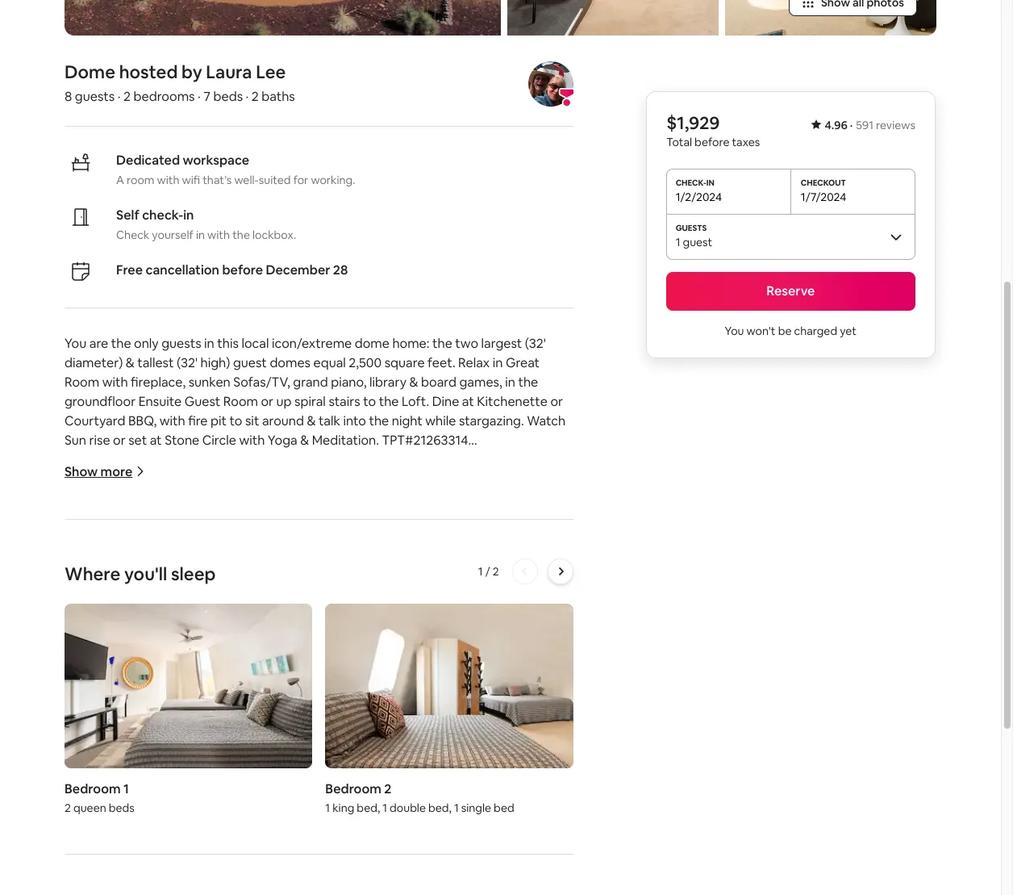 Task type: vqa. For each thing, say whether or not it's contained in the screenshot.
"Laura Lee is a superhost. Learn more about Laura Lee." image
yes



Task type: describe. For each thing, give the bounding box(es) containing it.
the up feet. at the left of page
[[433, 335, 453, 352]]

and right interior,
[[441, 625, 463, 642]]

around inside once a "tour home of the future" we are continuing the original mission -- experience this  unique futuristic architecture for yourself, by youself -- we only take one booking, for up to 8 guests, at a time. located near two of sedona's most popular vortexes -- cathedral rock and bell rock, enjoy our woodsy 3.5 acres with cafes, restaurants, upscale grocery store, shops, galleries, spas, bike rental, public golf course and trail heads just around the corner. the sedona domes is extreme architecture at its most spacious and gracious— 10 soaring cement domes well lit by skylights, bright white interior, and contemporary eclectic hi furnishings.
[[442, 587, 484, 603]]

to inside guests' private, dedicated domes = 2,500+ sq ft number of guest bookings at a time = 1 (it's only you here) number of guests in your party = up to 6 (accommodate 2 more with advance notice) number of on-site hosts = 2  (owners laura lee & paul, in our private half of the house)
[[282, 819, 295, 836]]

1 horizontal spatial (32'
[[525, 335, 546, 352]]

baths
[[262, 88, 295, 105]]

shops,
[[501, 567, 539, 584]]

continuing
[[304, 490, 367, 507]]

0 horizontal spatial we
[[262, 490, 279, 507]]

to left sit
[[230, 412, 243, 429]]

and left out!
[[168, 742, 191, 758]]

1 inside bedroom 1 2 queen beds
[[124, 781, 129, 798]]

with inside once a "tour home of the future" we are continuing the original mission -- experience this  unique futuristic architecture for yourself, by youself -- we only take one booking, for up to 8 guests, at a time. located near two of sedona's most popular vortexes -- cathedral rock and bell rock, enjoy our woodsy 3.5 acres with cafes, restaurants, upscale grocery store, shops, galleries, spas, bike rental, public golf course and trail heads just around the corner. the sedona domes is extreme architecture at its most spacious and gracious— 10 soaring cement domes well lit by skylights, bright white interior, and contemporary eclectic hi furnishings.
[[227, 567, 252, 584]]

interior,
[[393, 625, 438, 642]]

gracious—
[[469, 606, 532, 623]]

before for $1,929
[[695, 134, 730, 149]]

2 bed, from the left
[[429, 801, 452, 816]]

feet.
[[428, 354, 456, 371]]

your
[[65, 683, 91, 700]]

dedicated workspace a room with wifi that's well-suited for working.
[[116, 151, 356, 187]]

domes inside you are the only guests in this local icon/extreme dome home: the two largest (32' diameter) & tallest (32' high) guest domes equal 2,500 square feet. relax in great room with fireplace, sunken sofas/tv, grand piano, library & board games, in the groundfloor ensuite guest room or up spiral stairs to the loft. dine at kitchenette or courtyard bbq, with fire pit to sit around & talk into the night while stargazing. watch sun rise or set at stone circle with yoga & meditation. tpt#21263314
[[270, 354, 311, 371]]

in right yourself
[[196, 227, 205, 242]]

bed
[[494, 801, 515, 816]]

eclectic
[[65, 645, 112, 662]]

reserve
[[767, 282, 816, 299]]

our inside guests' private, dedicated domes = 2,500+ sq ft number of guest bookings at a time = 1 (it's only you here) number of guests in your party = up to 6 (accommodate 2 more with advance notice) number of on-site hosts = 2  (owners laura lee & paul, in our private half of the house)
[[398, 838, 418, 855]]

tallest inside the your private guest quarters are the two largest and tallest domes, with your own front door, kitchenette, two bedrooms and bathrooms, and a 1000-square-foot great room, and enclosed outdoor courtyard. plenty of room to spread out, and great photo ops, inside and out!
[[369, 683, 405, 700]]

outdoor
[[187, 722, 236, 739]]

1/2/2024
[[676, 189, 723, 203]]

& left talk
[[307, 412, 316, 429]]

laura
[[284, 838, 317, 855]]

stargazing.
[[459, 412, 524, 429]]

of up 3.5
[[172, 548, 184, 565]]

a inside the your private guest quarters are the two largest and tallest domes, with your own front door, kitchenette, two bedrooms and bathrooms, and a 1000-square-foot great room, and enclosed outdoor courtyard. plenty of room to spread out, and great photo ops, inside and out!
[[385, 703, 392, 720]]

dedicated
[[116, 151, 180, 168]]

party
[[218, 819, 250, 836]]

futuristic
[[135, 509, 188, 526]]

show
[[65, 463, 98, 480]]

= up (owners
[[253, 819, 261, 836]]

bell
[[511, 548, 532, 565]]

ensuite
[[139, 393, 182, 410]]

free cancellation before december 28
[[116, 261, 348, 278]]

at right set
[[150, 432, 162, 448]]

the down "library"
[[379, 393, 399, 410]]

great inside you are the only guests in this local icon/extreme dome home: the two largest (32' diameter) & tallest (32' high) guest domes equal 2,500 square feet. relax in great room with fireplace, sunken sofas/tv, grand piano, library & board games, in the groundfloor ensuite guest room or up spiral stairs to the loft. dine at kitchenette or courtyard bbq, with fire pit to sit around & talk into the night while stargazing. watch sun rise or set at stone circle with yoga & meditation. tpt#21263314
[[506, 354, 540, 371]]

dome hosted by laura lee 8 guests · 2 bedrooms · 7 beds · 2 baths
[[65, 60, 295, 105]]

set
[[128, 432, 147, 448]]

extreme
[[195, 606, 245, 623]]

4.96
[[825, 117, 848, 132]]

2 inside the bedroom 2 1 king bed, 1 double bed, 1 single bed
[[385, 781, 392, 798]]

of left the on-
[[116, 838, 128, 855]]

= right the time
[[282, 800, 290, 817]]

1 guest button
[[667, 213, 916, 258]]

guest inside you are the only guests in this local icon/extreme dome home: the two largest (32' diameter) & tallest (32' high) guest domes equal 2,500 square feet. relax in great room with fireplace, sunken sofas/tv, grand piano, library & board games, in the groundfloor ensuite guest room or up spiral stairs to the loft. dine at kitchenette or courtyard bbq, with fire pit to sit around & talk into the night while stargazing. watch sun rise or set at stone circle with yoga & meditation. tpt#21263314
[[233, 354, 267, 371]]

furnishings.
[[127, 645, 195, 662]]

relax
[[459, 354, 490, 371]]

1 bed, from the left
[[357, 801, 380, 816]]

1 right you in the left of the page
[[383, 801, 388, 816]]

near
[[116, 548, 143, 565]]

two down quarters
[[173, 703, 196, 720]]

reserve button
[[667, 271, 916, 310]]

corner.
[[509, 587, 551, 603]]

with up groundfloor
[[102, 373, 128, 390]]

sedona's
[[187, 548, 240, 565]]

2 vertical spatial by
[[243, 625, 258, 642]]

2 down hosted
[[123, 88, 131, 105]]

rock,
[[535, 548, 567, 565]]

1 vertical spatial room
[[223, 393, 258, 410]]

where you'll sleep region
[[58, 558, 580, 822]]

where
[[65, 562, 121, 585]]

0 vertical spatial architecture
[[191, 509, 264, 526]]

cancellation
[[146, 261, 220, 278]]

spacious
[[389, 606, 441, 623]]

of right home
[[179, 490, 192, 507]]

& up fireplace,
[[126, 354, 135, 371]]

with inside the your private guest quarters are the two largest and tallest domes, with your own front door, kitchenette, two bedrooms and bathrooms, and a 1000-square-foot great room, and enclosed outdoor courtyard. plenty of room to spread out, and great photo ops, inside and out!
[[455, 683, 480, 700]]

rental,
[[180, 587, 217, 603]]

3.5
[[171, 567, 189, 584]]

guests inside dome hosted by laura lee 8 guests · 2 bedrooms · 7 beds · 2 baths
[[75, 88, 115, 105]]

course
[[285, 587, 325, 603]]

8 inside once a "tour home of the future" we are continuing the original mission -- experience this  unique futuristic architecture for yourself, by youself -- we only take one booking, for up to 8 guests, at a time. located near two of sedona's most popular vortexes -- cathedral rock and bell rock, enjoy our woodsy 3.5 acres with cafes, restaurants, upscale grocery store, shops, galleries, spas, bike rental, public golf course and trail heads just around the corner. the sedona domes is extreme architecture at its most spacious and gracious— 10 soaring cement domes well lit by skylights, bright white interior, and contemporary eclectic hi furnishings.
[[119, 528, 126, 545]]

and right spacious
[[444, 606, 466, 623]]

the up the youself
[[370, 490, 390, 507]]

local
[[242, 335, 269, 352]]

0 vertical spatial room
[[65, 373, 99, 390]]

dedicated
[[159, 780, 220, 797]]

mission
[[439, 490, 483, 507]]

take
[[463, 509, 489, 526]]

largest inside you are the only guests in this local icon/extreme dome home: the two largest (32' diameter) & tallest (32' high) guest domes equal 2,500 square feet. relax in great room with fireplace, sunken sofas/tv, grand piano, library & board games, in the groundfloor ensuite guest room or up spiral stairs to the loft. dine at kitchenette or courtyard bbq, with fire pit to sit around & talk into the night while stargazing. watch sun rise or set at stone circle with yoga & meditation. tpt#21263314
[[482, 335, 523, 352]]

time.
[[199, 528, 229, 545]]

up inside guests' private, dedicated domes = 2,500+ sq ft number of guest bookings at a time = 1 (it's only you here) number of guests in your party = up to 6 (accommodate 2 more with advance notice) number of on-site hosts = 2  (owners laura lee & paul, in our private half of the house)
[[264, 819, 279, 836]]

home:
[[393, 335, 430, 352]]

the inside the self check-in check yourself in with the lockbox.
[[233, 227, 250, 242]]

the right into
[[369, 412, 389, 429]]

in up 'kitchenette'
[[506, 373, 516, 390]]

out,
[[452, 722, 476, 739]]

quarters
[[175, 683, 226, 700]]

are inside the your private guest quarters are the two largest and tallest domes, with your own front door, kitchenette, two bedrooms and bathrooms, and a 1000-square-foot great room, and enclosed outdoor courtyard. plenty of room to spread out, and great photo ops, inside and out!
[[229, 683, 248, 700]]

$1,929
[[667, 111, 720, 133]]

your private guest quarters are the two largest and tallest domes, with your own front door, kitchenette, two bedrooms and bathrooms, and a 1000-square-foot great room, and enclosed outdoor courtyard. plenty of room to spread out, and great photo ops, inside and out!
[[65, 683, 573, 758]]

hosts
[[175, 838, 208, 855]]

woodsy
[[122, 567, 169, 584]]

2 down "party"
[[221, 838, 228, 855]]

and up ops,
[[105, 722, 128, 739]]

spread
[[408, 722, 449, 739]]

yoga
[[268, 432, 298, 448]]

a inside guests' private, dedicated domes = 2,500+ sq ft number of guest bookings at a time = 1 (it's only you here) number of guests in your party = up to 6 (accommodate 2 more with advance notice) number of on-site hosts = 2  (owners laura lee & paul, in our private half of the house)
[[242, 800, 249, 817]]

bedrooms inside dome hosted by laura lee 8 guests · 2 bedrooms · 7 beds · 2 baths
[[134, 88, 195, 105]]

to inside once a "tour home of the future" we are continuing the original mission -- experience this  unique futuristic architecture for yourself, by youself -- we only take one booking, for up to 8 guests, at a time. located near two of sedona's most popular vortexes -- cathedral rock and bell rock, enjoy our woodsy 3.5 acres with cafes, restaurants, upscale grocery store, shops, galleries, spas, bike rental, public golf course and trail heads just around the corner. the sedona domes is extreme architecture at its most spacious and gracious— 10 soaring cement domes well lit by skylights, bright white interior, and contemporary eclectic hi furnishings.
[[103, 528, 116, 545]]

grocery
[[415, 567, 461, 584]]

the up 'kitchenette'
[[519, 373, 539, 390]]

tallest inside you are the only guests in this local icon/extreme dome home: the two largest (32' diameter) & tallest (32' high) guest domes equal 2,500 square feet. relax in great room with fireplace, sunken sofas/tv, grand piano, library & board games, in the groundfloor ensuite guest room or up spiral stairs to the loft. dine at kitchenette or courtyard bbq, with fire pit to sit around & talk into the night while stargazing. watch sun rise or set at stone circle with yoga & meditation. tpt#21263314
[[138, 354, 174, 371]]

in up hosts
[[176, 819, 186, 836]]

courtyard.
[[239, 722, 300, 739]]

at down 'futuristic'
[[175, 528, 187, 545]]

reviews
[[877, 117, 916, 132]]

2 inside bedroom 1 2 queen beds
[[65, 801, 71, 816]]

0 horizontal spatial more
[[101, 463, 133, 480]]

original
[[392, 490, 436, 507]]

at left its
[[324, 606, 336, 623]]

the left future"
[[194, 490, 215, 507]]

won't
[[747, 323, 776, 337]]

room inside dedicated workspace a room with wifi that's well-suited for working.
[[127, 172, 155, 187]]

king
[[333, 801, 355, 816]]

1 vertical spatial architecture
[[248, 606, 321, 623]]

pit
[[211, 412, 227, 429]]

· down hosted
[[118, 88, 121, 105]]

is
[[183, 606, 192, 623]]

& up "loft."
[[410, 373, 419, 390]]

in up high)
[[204, 335, 215, 352]]

1 number from the top
[[65, 800, 113, 817]]

and left 1000- in the left of the page
[[359, 703, 382, 720]]

a
[[116, 172, 124, 187]]

and down foot
[[479, 722, 501, 739]]

domes inside once a "tour home of the future" we are continuing the original mission -- experience this  unique futuristic architecture for yourself, by youself -- we only take one booking, for up to 8 guests, at a time. located near two of sedona's most popular vortexes -- cathedral rock and bell rock, enjoy our woodsy 3.5 acres with cafes, restaurants, upscale grocery store, shops, galleries, spas, bike rental, public golf course and trail heads just around the corner. the sedona domes is extreme architecture at its most spacious and gracious— 10 soaring cement domes well lit by skylights, bright white interior, and contemporary eclectic hi furnishings.
[[160, 625, 201, 642]]

kitchenette
[[477, 393, 548, 410]]

your inside guests' private, dedicated domes = 2,500+ sq ft number of guest bookings at a time = 1 (it's only you here) number of guests in your party = up to 6 (accommodate 2 more with advance notice) number of on-site hosts = 2  (owners laura lee & paul, in our private half of the house)
[[189, 819, 215, 836]]

1 vertical spatial we
[[415, 509, 433, 526]]

upscale
[[366, 567, 412, 584]]

1 vertical spatial (32'
[[177, 354, 198, 371]]

board
[[421, 373, 457, 390]]

suited
[[259, 172, 291, 187]]

great inside the your private guest quarters are the two largest and tallest domes, with your own front door, kitchenette, two bedrooms and bathrooms, and a 1000-square-foot great room, and enclosed outdoor courtyard. plenty of room to spread out, and great photo ops, inside and out!
[[501, 703, 535, 720]]

a left time.
[[189, 528, 196, 545]]

beds inside dome hosted by laura lee 8 guests · 2 bedrooms · 7 beds · 2 baths
[[213, 88, 243, 105]]

of down advance
[[491, 838, 503, 855]]

domes
[[138, 606, 180, 623]]

of left guests
[[116, 819, 128, 836]]

sedona
[[90, 606, 135, 623]]

& right yoga
[[300, 432, 309, 448]]

0 horizontal spatial most
[[243, 548, 274, 565]]

two inside once a "tour home of the future" we are continuing the original mission -- experience this  unique futuristic architecture for yourself, by youself -- we only take one booking, for up to 8 guests, at a time. located near two of sedona's most popular vortexes -- cathedral rock and bell rock, enjoy our woodsy 3.5 acres with cafes, restaurants, upscale grocery store, shops, galleries, spas, bike rental, public golf course and trail heads just around the corner. the sedona domes is extreme architecture at its most spacious and gracious— 10 soaring cement domes well lit by skylights, bright white interior, and contemporary eclectic hi furnishings.
[[146, 548, 169, 565]]

its
[[339, 606, 353, 623]]

bathrooms,
[[288, 703, 357, 720]]

house)
[[529, 838, 569, 855]]

of down private,
[[116, 800, 128, 817]]

this inside you are the only guests in this local icon/extreme dome home: the two largest (32' diameter) & tallest (32' high) guest domes equal 2,500 square feet. relax in great room with fireplace, sunken sofas/tv, grand piano, library & board games, in the groundfloor ensuite guest room or up spiral stairs to the loft. dine at kitchenette or courtyard bbq, with fire pit to sit around & talk into the night while stargazing. watch sun rise or set at stone circle with yoga & meditation. tpt#21263314
[[217, 335, 239, 352]]

to up into
[[363, 393, 376, 410]]

with down sit
[[239, 432, 265, 448]]

2,500+
[[277, 780, 318, 797]]

2 left baths
[[252, 88, 259, 105]]

enclosed
[[130, 722, 184, 739]]

sun
[[65, 432, 86, 448]]

you for you are the only guests in this local icon/extreme dome home: the two largest (32' diameter) & tallest (32' high) guest domes equal 2,500 square feet. relax in great room with fireplace, sunken sofas/tv, grand piano, library & board games, in the groundfloor ensuite guest room or up spiral stairs to the loft. dine at kitchenette or courtyard bbq, with fire pit to sit around & talk into the night while stargazing. watch sun rise or set at stone circle with yoga & meditation. tpt#21263314
[[65, 335, 87, 352]]

square-
[[428, 703, 473, 720]]

1 left single
[[454, 801, 459, 816]]

experience
[[498, 490, 565, 507]]

two up courtyard.
[[274, 683, 297, 700]]

ops,
[[103, 742, 128, 758]]

sunken
[[189, 373, 231, 390]]

yet
[[841, 323, 857, 337]]

1 horizontal spatial or
[[261, 393, 274, 410]]

well-
[[234, 172, 259, 187]]



Task type: locate. For each thing, give the bounding box(es) containing it.
0 vertical spatial your
[[483, 683, 510, 700]]

up
[[277, 393, 292, 410], [85, 528, 100, 545], [264, 819, 279, 836]]

0 horizontal spatial (32'
[[177, 354, 198, 371]]

by right lit
[[243, 625, 258, 642]]

plenty
[[303, 722, 340, 739]]

fire
[[188, 412, 208, 429]]

our up galleries, on the left bottom
[[99, 567, 119, 584]]

talk
[[319, 412, 341, 429]]

for
[[294, 172, 309, 187], [267, 509, 284, 526], [65, 528, 82, 545]]

in
[[183, 206, 194, 223], [196, 227, 205, 242], [204, 335, 215, 352], [493, 354, 503, 371], [506, 373, 516, 390], [176, 819, 186, 836], [385, 838, 396, 855]]

and up its
[[328, 587, 351, 603]]

most up white
[[355, 606, 386, 623]]

booking,
[[517, 509, 569, 526]]

0 vertical spatial this
[[217, 335, 239, 352]]

0 vertical spatial most
[[243, 548, 274, 565]]

spas,
[[119, 587, 149, 603]]

out!
[[193, 742, 217, 758]]

0 vertical spatial (32'
[[525, 335, 546, 352]]

well
[[204, 625, 227, 642]]

0 horizontal spatial are
[[89, 335, 108, 352]]

1 horizontal spatial 8
[[119, 528, 126, 545]]

0 vertical spatial only
[[134, 335, 159, 352]]

before inside $1,929 total before taxes
[[695, 134, 730, 149]]

we right future"
[[262, 490, 279, 507]]

0 vertical spatial guests
[[75, 88, 115, 105]]

workspace
[[183, 151, 250, 168]]

guest up kitchenette,
[[139, 683, 173, 700]]

0 vertical spatial are
[[89, 335, 108, 352]]

are inside once a "tour home of the future" we are continuing the original mission -- experience this  unique futuristic architecture for yourself, by youself -- we only take one booking, for up to 8 guests, at a time. located near two of sedona's most popular vortexes -- cathedral rock and bell rock, enjoy our woodsy 3.5 acres with cafes, restaurants, upscale grocery store, shops, galleries, spas, bike rental, public golf course and trail heads just around the corner. the sedona domes is extreme architecture at its most spacious and gracious— 10 soaring cement domes well lit by skylights, bright white interior, and contemporary eclectic hi furnishings.
[[282, 490, 301, 507]]

0 horizontal spatial private
[[94, 683, 136, 700]]

you for you won't be charged yet
[[725, 323, 745, 337]]

around inside you are the only guests in this local icon/extreme dome home: the two largest (32' diameter) & tallest (32' high) guest domes equal 2,500 square feet. relax in great room with fireplace, sunken sofas/tv, grand piano, library & board games, in the groundfloor ensuite guest room or up spiral stairs to the loft. dine at kitchenette or courtyard bbq, with fire pit to sit around & talk into the night while stargazing. watch sun rise or set at stone circle with yoga & meditation. tpt#21263314
[[262, 412, 304, 429]]

vortexes
[[325, 548, 377, 565]]

beds right the 7
[[213, 88, 243, 105]]

1 horizontal spatial your
[[483, 683, 510, 700]]

0 horizontal spatial our
[[99, 567, 119, 584]]

queen
[[73, 801, 106, 816]]

in up yourself
[[183, 206, 194, 223]]

up inside once a "tour home of the future" we are continuing the original mission -- experience this  unique futuristic architecture for yourself, by youself -- we only take one booking, for up to 8 guests, at a time. located near two of sedona's most popular vortexes -- cathedral rock and bell rock, enjoy our woodsy 3.5 acres with cafes, restaurants, upscale grocery store, shops, galleries, spas, bike rental, public golf course and trail heads just around the corner. the sedona domes is extreme architecture at its most spacious and gracious— 10 soaring cement domes well lit by skylights, bright white interior, and contemporary eclectic hi furnishings.
[[85, 528, 100, 545]]

0 vertical spatial domes
[[270, 354, 311, 371]]

1 horizontal spatial domes
[[223, 780, 264, 797]]

notice)
[[528, 819, 570, 836]]

bedroom inside the bedroom 2 1 king bed, 1 double bed, 1 single bed
[[326, 781, 382, 798]]

2 vertical spatial for
[[65, 528, 82, 545]]

stone
[[165, 432, 200, 448]]

only inside guests' private, dedicated domes = 2,500+ sq ft number of guest bookings at a time = 1 (it's only you here) number of guests in your party = up to 6 (accommodate 2 more with advance notice) number of on-site hosts = 2  (owners laura lee & paul, in our private half of the house)
[[324, 800, 349, 817]]

2 number from the top
[[65, 819, 113, 836]]

1 vertical spatial only
[[436, 509, 460, 526]]

guest inside popup button
[[683, 234, 713, 249]]

our inside once a "tour home of the future" we are continuing the original mission -- experience this  unique futuristic architecture for yourself, by youself -- we only take one booking, for up to 8 guests, at a time. located near two of sedona's most popular vortexes -- cathedral rock and bell rock, enjoy our woodsy 3.5 acres with cafes, restaurants, upscale grocery store, shops, galleries, spas, bike rental, public golf course and trail heads just around the corner. the sedona domes is extreme architecture at its most spacious and gracious— 10 soaring cement domes well lit by skylights, bright white interior, and contemporary eclectic hi furnishings.
[[99, 567, 119, 584]]

only inside once a "tour home of the future" we are continuing the original mission -- experience this  unique futuristic architecture for yourself, by youself -- we only take one booking, for up to 8 guests, at a time. located near two of sedona's most popular vortexes -- cathedral rock and bell rock, enjoy our woodsy 3.5 acres with cafes, restaurants, upscale grocery store, shops, galleries, spas, bike rental, public golf course and trail heads just around the corner. the sedona domes is extreme architecture at its most spacious and gracious— 10 soaring cement domes well lit by skylights, bright white interior, and contemporary eclectic hi furnishings.
[[436, 509, 460, 526]]

public
[[220, 587, 256, 603]]

you inside you are the only guests in this local icon/extreme dome home: the two largest (32' diameter) & tallest (32' high) guest domes equal 2,500 square feet. relax in great room with fireplace, sunken sofas/tv, grand piano, library & board games, in the groundfloor ensuite guest room or up spiral stairs to the loft. dine at kitchenette or courtyard bbq, with fire pit to sit around & talk into the night while stargazing. watch sun rise or set at stone circle with yoga & meditation. tpt#21263314
[[65, 335, 87, 352]]

1 horizontal spatial beds
[[213, 88, 243, 105]]

1 horizontal spatial guest
[[185, 393, 221, 410]]

room right a
[[127, 172, 155, 187]]

0 vertical spatial 8
[[65, 88, 72, 105]]

1 vertical spatial most
[[355, 606, 386, 623]]

are inside you are the only guests in this local icon/extreme dome home: the two largest (32' diameter) & tallest (32' high) guest domes equal 2,500 square feet. relax in great room with fireplace, sunken sofas/tv, grand piano, library & board games, in the groundfloor ensuite guest room or up spiral stairs to the loft. dine at kitchenette or courtyard bbq, with fire pit to sit around & talk into the night while stargazing. watch sun rise or set at stone circle with yoga & meditation. tpt#21263314
[[89, 335, 108, 352]]

1 left king at the bottom left of page
[[326, 801, 330, 816]]

8 down dome
[[65, 88, 72, 105]]

1 vertical spatial 8
[[119, 528, 126, 545]]

up inside you are the only guests in this local icon/extreme dome home: the two largest (32' diameter) & tallest (32' high) guest domes equal 2,500 square feet. relax in great room with fireplace, sunken sofas/tv, grand piano, library & board games, in the groundfloor ensuite guest room or up spiral stairs to the loft. dine at kitchenette or courtyard bbq, with fire pit to sit around & talk into the night while stargazing. watch sun rise or set at stone circle with yoga & meditation. tpt#21263314
[[277, 393, 292, 410]]

1 vertical spatial tallest
[[369, 683, 405, 700]]

the left lockbox.
[[233, 227, 250, 242]]

private inside the your private guest quarters are the two largest and tallest domes, with your own front door, kitchenette, two bedrooms and bathrooms, and a 1000-square-foot great room, and enclosed outdoor courtyard. plenty of room to spread out, and great photo ops, inside and out!
[[94, 683, 136, 700]]

the up courtyard.
[[251, 683, 271, 700]]

0 vertical spatial we
[[262, 490, 279, 507]]

2 bedroom from the left
[[326, 781, 382, 798]]

architecture up skylights,
[[248, 606, 321, 623]]

store,
[[464, 567, 498, 584]]

1 horizontal spatial room
[[358, 722, 390, 739]]

8 inside dome hosted by laura lee 8 guests · 2 bedrooms · 7 beds · 2 baths
[[65, 88, 72, 105]]

domes up the time
[[223, 780, 264, 797]]

1 horizontal spatial our
[[398, 838, 418, 855]]

2 vertical spatial up
[[264, 819, 279, 836]]

just
[[417, 587, 439, 603]]

0 vertical spatial guest
[[683, 234, 713, 249]]

0 horizontal spatial largest
[[300, 683, 341, 700]]

1 horizontal spatial guests
[[162, 335, 201, 352]]

0 vertical spatial for
[[294, 172, 309, 187]]

a up unique
[[100, 490, 107, 507]]

tallest up fireplace,
[[138, 354, 174, 371]]

-
[[486, 490, 491, 507], [491, 490, 496, 507], [403, 509, 408, 526], [408, 509, 412, 526], [380, 548, 385, 565], [385, 548, 389, 565]]

0 vertical spatial beds
[[213, 88, 243, 105]]

double
[[390, 801, 426, 816]]

the up gracious—
[[487, 587, 507, 603]]

are up diameter)
[[89, 335, 108, 352]]

beds
[[213, 88, 243, 105], [109, 801, 135, 816]]

time
[[252, 800, 279, 817]]

= up the time
[[267, 780, 274, 797]]

guest up guests
[[131, 800, 167, 817]]

only down mission
[[436, 509, 460, 526]]

sleep
[[171, 562, 216, 585]]

1 vertical spatial domes
[[160, 625, 201, 642]]

0 horizontal spatial guests
[[75, 88, 115, 105]]

tallest up 1000- in the left of the page
[[369, 683, 405, 700]]

domes
[[270, 354, 311, 371], [160, 625, 201, 642], [223, 780, 264, 797]]

at inside guests' private, dedicated domes = 2,500+ sq ft number of guest bookings at a time = 1 (it's only you here) number of guests in your party = up to 6 (accommodate 2 more with advance notice) number of on-site hosts = 2  (owners laura lee & paul, in our private half of the house)
[[227, 800, 239, 817]]

up down the time
[[264, 819, 279, 836]]

the inside the your private guest quarters are the two largest and tallest domes, with your own front door, kitchenette, two bedrooms and bathrooms, and a 1000-square-foot great room, and enclosed outdoor courtyard. plenty of room to spread out, and great photo ops, inside and out!
[[251, 683, 271, 700]]

your down bookings
[[189, 819, 215, 836]]

· left the 7
[[198, 88, 201, 105]]

inside
[[131, 742, 165, 758]]

bed, right double
[[429, 801, 452, 816]]

0 horizontal spatial your
[[189, 819, 215, 836]]

1 horizontal spatial around
[[442, 587, 484, 603]]

1 inside popup button
[[676, 234, 681, 249]]

to down 1000- in the left of the page
[[393, 722, 406, 739]]

paul,
[[355, 838, 383, 855]]

to down unique
[[103, 528, 116, 545]]

7
[[204, 88, 211, 105]]

self
[[116, 206, 139, 223]]

before down $1,929
[[695, 134, 730, 149]]

check-
[[142, 206, 183, 223]]

0 horizontal spatial bed,
[[357, 801, 380, 816]]

the
[[65, 606, 87, 623]]

bed, up the (accommodate
[[357, 801, 380, 816]]

bedrooms down hosted
[[134, 88, 195, 105]]

loft image
[[326, 603, 574, 769], [326, 603, 574, 769]]

2 horizontal spatial or
[[551, 393, 563, 410]]

2 vertical spatial domes
[[223, 780, 264, 797]]

0 vertical spatial up
[[277, 393, 292, 410]]

& inside guests' private, dedicated domes = 2,500+ sq ft number of guest bookings at a time = 1 (it's only you here) number of guests in your party = up to 6 (accommodate 2 more with advance notice) number of on-site hosts = 2  (owners laura lee & paul, in our private half of the house)
[[344, 838, 353, 855]]

0 horizontal spatial domes
[[160, 625, 201, 642]]

0 vertical spatial more
[[101, 463, 133, 480]]

around up yoga
[[262, 412, 304, 429]]

2 up here)
[[385, 781, 392, 798]]

great up 'kitchenette'
[[506, 354, 540, 371]]

room up sit
[[223, 393, 258, 410]]

room inside the your private guest quarters are the two largest and tallest domes, with your own front door, kitchenette, two bedrooms and bathrooms, and a 1000-square-foot great room, and enclosed outdoor courtyard. plenty of room to spread out, and great photo ops, inside and out!
[[358, 722, 390, 739]]

more up "tour
[[101, 463, 133, 480]]

· down laura lee
[[246, 88, 249, 105]]

1 vertical spatial before
[[222, 261, 263, 278]]

1 horizontal spatial bed,
[[429, 801, 452, 816]]

that's
[[203, 172, 232, 187]]

only
[[134, 335, 159, 352], [436, 509, 460, 526], [324, 800, 349, 817]]

for left yourself,
[[267, 509, 284, 526]]

with up the square-
[[455, 683, 480, 700]]

beds inside bedroom 1 2 queen beds
[[109, 801, 135, 816]]

at up "party"
[[227, 800, 239, 817]]

2 horizontal spatial by
[[340, 509, 354, 526]]

1 horizontal spatial this
[[217, 335, 239, 352]]

trail
[[353, 587, 376, 603]]

meditation.
[[312, 432, 379, 448]]

we
[[262, 490, 279, 507], [415, 509, 433, 526]]

by inside dome hosted by laura lee 8 guests · 2 bedrooms · 7 beds · 2 baths
[[182, 60, 202, 83]]

0 vertical spatial bedrooms
[[134, 88, 195, 105]]

1 down 1/2/2024
[[676, 234, 681, 249]]

largest inside the your private guest quarters are the two largest and tallest domes, with your own front door, kitchenette, two bedrooms and bathrooms, and a 1000-square-foot great room, and enclosed outdoor courtyard. plenty of room to spread out, and great photo ops, inside and out!
[[300, 683, 341, 700]]

in right relax
[[493, 354, 503, 371]]

0 vertical spatial number
[[65, 800, 113, 817]]

1 vertical spatial around
[[442, 587, 484, 603]]

the
[[233, 227, 250, 242], [111, 335, 131, 352], [433, 335, 453, 352], [519, 373, 539, 390], [379, 393, 399, 410], [369, 412, 389, 429], [194, 490, 215, 507], [370, 490, 390, 507], [487, 587, 507, 603], [251, 683, 271, 700], [506, 838, 526, 855]]

tpt#21263314
[[382, 432, 469, 448]]

only inside you are the only guests in this local icon/extreme dome home: the two largest (32' diameter) & tallest (32' high) guest domes equal 2,500 square feet. relax in great room with fireplace, sunken sofas/tv, grand piano, library & board games, in the groundfloor ensuite guest room or up spiral stairs to the loft. dine at kitchenette or courtyard bbq, with fire pit to sit around & talk into the night while stargazing. watch sun rise or set at stone circle with yoga & meditation. tpt#21263314
[[134, 335, 159, 352]]

with up public
[[227, 567, 252, 584]]

1 vertical spatial number
[[65, 819, 113, 836]]

future"
[[217, 490, 259, 507]]

2 horizontal spatial domes
[[270, 354, 311, 371]]

tallest
[[138, 354, 174, 371], [369, 683, 405, 700]]

0 horizontal spatial by
[[182, 60, 202, 83]]

with inside dedicated workspace a room with wifi that's well-suited for working.
[[157, 172, 180, 187]]

two up relax
[[456, 335, 479, 352]]

around down the store,
[[442, 587, 484, 603]]

are up yourself,
[[282, 490, 301, 507]]

to left 6
[[282, 819, 295, 836]]

0 horizontal spatial tallest
[[138, 354, 174, 371]]

2 vertical spatial are
[[229, 683, 248, 700]]

and left bell
[[486, 548, 508, 565]]

0 horizontal spatial around
[[262, 412, 304, 429]]

more down double
[[412, 819, 444, 836]]

0 vertical spatial our
[[99, 567, 119, 584]]

to inside the your private guest quarters are the two largest and tallest domes, with your own front door, kitchenette, two bedrooms and bathrooms, and a 1000-square-foot great room, and enclosed outdoor courtyard. plenty of room to spread out, and great photo ops, inside and out!
[[393, 722, 406, 739]]

by down continuing
[[340, 509, 354, 526]]

more inside guests' private, dedicated domes = 2,500+ sq ft number of guest bookings at a time = 1 (it's only you here) number of guests in your party = up to 6 (accommodate 2 more with advance notice) number of on-site hosts = 2  (owners laura lee & paul, in our private half of the house)
[[412, 819, 444, 836]]

0 horizontal spatial guest
[[131, 800, 167, 817]]

icon/extreme
[[272, 335, 352, 352]]

once
[[65, 490, 97, 507]]

sedona domes 5-star landmark extreme home image 5 image
[[726, 0, 937, 35]]

1 inside guests' private, dedicated domes = 2,500+ sq ft number of guest bookings at a time = 1 (it's only you here) number of guests in your party = up to 6 (accommodate 2 more with advance notice) number of on-site hosts = 2  (owners laura lee & paul, in our private half of the house)
[[293, 800, 298, 817]]

ft
[[337, 780, 348, 797]]

your
[[483, 683, 510, 700], [189, 819, 215, 836]]

1 horizontal spatial room
[[223, 393, 258, 410]]

the inside guests' private, dedicated domes = 2,500+ sq ft number of guest bookings at a time = 1 (it's only you here) number of guests in your party = up to 6 (accommodate 2 more with advance notice) number of on-site hosts = 2  (owners laura lee & paul, in our private half of the house)
[[506, 838, 526, 855]]

2 horizontal spatial guest
[[683, 234, 713, 249]]

· left 591
[[851, 117, 854, 132]]

0 vertical spatial tallest
[[138, 354, 174, 371]]

the up diameter)
[[111, 335, 131, 352]]

2 right /
[[493, 564, 499, 578]]

1 guest
[[676, 234, 713, 249]]

cafes,
[[255, 567, 290, 584]]

great
[[506, 354, 540, 371], [501, 703, 535, 720]]

yourself,
[[287, 509, 337, 526]]

guest down the local
[[233, 354, 267, 371]]

0 horizontal spatial only
[[134, 335, 159, 352]]

0 vertical spatial room
[[127, 172, 155, 187]]

up left spiral
[[277, 393, 292, 410]]

you won't be charged yet
[[725, 323, 857, 337]]

circle
[[202, 432, 236, 448]]

0 vertical spatial largest
[[482, 335, 523, 352]]

1 horizontal spatial are
[[229, 683, 248, 700]]

1 vertical spatial private
[[421, 838, 463, 855]]

are right quarters
[[229, 683, 248, 700]]

cement
[[111, 625, 157, 642]]

door,
[[65, 703, 95, 720]]

with inside the self check-in check yourself in with the lockbox.
[[208, 227, 230, 242]]

0 vertical spatial private
[[94, 683, 136, 700]]

single
[[462, 801, 492, 816]]

before for free
[[222, 261, 263, 278]]

you left won't
[[725, 323, 745, 337]]

2 vertical spatial number
[[65, 838, 113, 855]]

with down single
[[447, 819, 472, 836]]

guests down dome
[[75, 88, 115, 105]]

by
[[182, 60, 202, 83], [340, 509, 354, 526], [243, 625, 258, 642]]

2 vertical spatial only
[[324, 800, 349, 817]]

and up the bathrooms,
[[343, 683, 366, 700]]

= right hosts
[[210, 838, 218, 855]]

half
[[466, 838, 488, 855]]

1 horizontal spatial private
[[421, 838, 463, 855]]

0 horizontal spatial 8
[[65, 88, 72, 105]]

own
[[512, 683, 538, 700]]

2 horizontal spatial only
[[436, 509, 460, 526]]

once a "tour home of the future" we are continuing the original mission -- experience this  unique futuristic architecture for yourself, by youself -- we only take one booking, for up to 8 guests, at a time. located near two of sedona's most popular vortexes -- cathedral rock and bell rock, enjoy our woodsy 3.5 acres with cafes, restaurants, upscale grocery store, shops, galleries, spas, bike rental, public golf course and trail heads just around the corner. the sedona domes is extreme architecture at its most spacious and gracious— 10 soaring cement domes well lit by skylights, bright white interior, and contemporary eclectic hi furnishings.
[[65, 490, 572, 662]]

sofas/tv,
[[233, 373, 290, 390]]

soaring
[[65, 625, 108, 642]]

(owners
[[234, 838, 281, 855]]

1 bedroom from the left
[[65, 781, 121, 798]]

1 vertical spatial this
[[65, 509, 86, 526]]

1 horizontal spatial we
[[415, 509, 433, 526]]

1 vertical spatial our
[[398, 838, 418, 855]]

contemporary
[[466, 625, 551, 642]]

1 left the '(it's'
[[293, 800, 298, 817]]

this
[[217, 335, 239, 352], [65, 509, 86, 526]]

sq
[[320, 780, 335, 797]]

queen room on ground floor image
[[65, 603, 313, 769], [65, 603, 313, 769]]

1 horizontal spatial you
[[725, 323, 745, 337]]

1 left /
[[479, 564, 483, 578]]

domes inside guests' private, dedicated domes = 2,500+ sq ft number of guest bookings at a time = 1 (it's only you here) number of guests in your party = up to 6 (accommodate 2 more with advance notice) number of on-site hosts = 2  (owners laura lee & paul, in our private half of the house)
[[223, 780, 264, 797]]

with up stone
[[160, 412, 185, 429]]

1 vertical spatial great
[[501, 703, 535, 720]]

28
[[333, 261, 348, 278]]

0 horizontal spatial beds
[[109, 801, 135, 816]]

0 horizontal spatial bedrooms
[[134, 88, 195, 105]]

here)
[[376, 800, 407, 817]]

bedroom for bedroom 2
[[326, 781, 382, 798]]

for right suited
[[294, 172, 309, 187]]

private inside guests' private, dedicated domes = 2,500+ sq ft number of guest bookings at a time = 1 (it's only you here) number of guests in your party = up to 6 (accommodate 2 more with advance notice) number of on-site hosts = 2  (owners laura lee & paul, in our private half of the house)
[[421, 838, 463, 855]]

0 vertical spatial around
[[262, 412, 304, 429]]

hi
[[114, 645, 125, 662]]

acres
[[192, 567, 224, 584]]

1 horizontal spatial largest
[[482, 335, 523, 352]]

yourself
[[152, 227, 194, 242]]

1 horizontal spatial bedrooms
[[199, 703, 260, 720]]

rise
[[89, 432, 110, 448]]

with inside guests' private, dedicated domes = 2,500+ sq ft number of guest bookings at a time = 1 (it's only you here) number of guests in your party = up to 6 (accommodate 2 more with advance notice) number of on-site hosts = 2  (owners laura lee & paul, in our private half of the house)
[[447, 819, 472, 836]]

sedona domes 5-star landmark extreme home image 3 image
[[507, 0, 719, 35]]

(32' up 'kitchenette'
[[525, 335, 546, 352]]

in right paul,
[[385, 838, 396, 855]]

"tour
[[109, 490, 139, 507]]

skylights,
[[261, 625, 315, 642]]

bedrooms up outdoor
[[199, 703, 260, 720]]

1 horizontal spatial bedroom
[[326, 781, 382, 798]]

bedroom inside bedroom 1 2 queen beds
[[65, 781, 121, 798]]

room right plenty
[[358, 722, 390, 739]]

or up watch
[[551, 393, 563, 410]]

1 horizontal spatial only
[[324, 800, 349, 817]]

1 horizontal spatial guest
[[233, 354, 267, 371]]

you
[[352, 800, 374, 817]]

sedona domes 5-star landmark extreme home image 1 image
[[65, 0, 501, 35]]

1 vertical spatial for
[[267, 509, 284, 526]]

the down advance
[[506, 838, 526, 855]]

0 horizontal spatial this
[[65, 509, 86, 526]]

bedroom up you in the left of the page
[[326, 781, 382, 798]]

up up located
[[85, 528, 100, 545]]

guests inside you are the only guests in this local icon/extreme dome home: the two largest (32' diameter) & tallest (32' high) guest domes equal 2,500 square feet. relax in great room with fireplace, sunken sofas/tv, grand piano, library & board games, in the groundfloor ensuite guest room or up spiral stairs to the loft. dine at kitchenette or courtyard bbq, with fire pit to sit around & talk into the night while stargazing. watch sun rise or set at stone circle with yoga & meditation. tpt#21263314
[[162, 335, 201, 352]]

you are the only guests in this local icon/extreme dome home: the two largest (32' diameter) & tallest (32' high) guest domes equal 2,500 square feet. relax in great room with fireplace, sunken sofas/tv, grand piano, library & board games, in the groundfloor ensuite guest room or up spiral stairs to the loft. dine at kitchenette or courtyard bbq, with fire pit to sit around & talk into the night while stargazing. watch sun rise or set at stone circle with yoga & meditation. tpt#21263314
[[65, 335, 569, 448]]

bedrooms inside the your private guest quarters are the two largest and tallest domes, with your own front door, kitchenette, two bedrooms and bathrooms, and a 1000-square-foot great room, and enclosed outdoor courtyard. plenty of room to spread out, and great photo ops, inside and out!
[[199, 703, 260, 720]]

your inside the your private guest quarters are the two largest and tallest domes, with your own front door, kitchenette, two bedrooms and bathrooms, and a 1000-square-foot great room, and enclosed outdoor courtyard. plenty of room to spread out, and great photo ops, inside and out!
[[483, 683, 510, 700]]

0 vertical spatial by
[[182, 60, 202, 83]]

3 number from the top
[[65, 838, 113, 855]]

0 horizontal spatial or
[[113, 432, 126, 448]]

at right dine
[[462, 393, 474, 410]]

laura lee is a superhost. learn more about laura lee. image
[[528, 61, 574, 106], [528, 61, 574, 106]]

restaurants,
[[293, 567, 363, 584]]

a left 1000- in the left of the page
[[385, 703, 392, 720]]

1 vertical spatial by
[[340, 509, 354, 526]]

2 horizontal spatial for
[[294, 172, 309, 187]]

rock
[[454, 548, 483, 565]]

laura lee
[[206, 60, 286, 83]]

this inside once a "tour home of the future" we are continuing the original mission -- experience this  unique futuristic architecture for yourself, by youself -- we only take one booking, for up to 8 guests, at a time. located near two of sedona's most popular vortexes -- cathedral rock and bell rock, enjoy our woodsy 3.5 acres with cafes, restaurants, upscale grocery store, shops, galleries, spas, bike rental, public golf course and trail heads just around the corner. the sedona domes is extreme architecture at its most spacious and gracious— 10 soaring cement domes well lit by skylights, bright white interior, and contemporary eclectic hi furnishings.
[[65, 509, 86, 526]]

guest
[[185, 393, 221, 410], [131, 800, 167, 817]]

guests'
[[65, 780, 109, 797]]

for inside dedicated workspace a room with wifi that's well-suited for working.
[[294, 172, 309, 187]]

of right plenty
[[343, 722, 355, 739]]

guest inside you are the only guests in this local icon/extreme dome home: the two largest (32' diameter) & tallest (32' high) guest domes equal 2,500 square feet. relax in great room with fireplace, sunken sofas/tv, grand piano, library & board games, in the groundfloor ensuite guest room or up spiral stairs to the loft. dine at kitchenette or courtyard bbq, with fire pit to sit around & talk into the night while stargazing. watch sun rise or set at stone circle with yoga & meditation. tpt#21263314
[[185, 393, 221, 410]]

two inside you are the only guests in this local icon/extreme dome home: the two largest (32' diameter) & tallest (32' high) guest domes equal 2,500 square feet. relax in great room with fireplace, sunken sofas/tv, grand piano, library & board games, in the groundfloor ensuite guest room or up spiral stairs to the loft. dine at kitchenette or courtyard bbq, with fire pit to sit around & talk into the night while stargazing. watch sun rise or set at stone circle with yoga & meditation. tpt#21263314
[[456, 335, 479, 352]]

room,
[[65, 722, 102, 739]]

8
[[65, 88, 72, 105], [119, 528, 126, 545]]

0 vertical spatial guest
[[185, 393, 221, 410]]

1 vertical spatial guest
[[233, 354, 267, 371]]

unique
[[92, 509, 132, 526]]

and up courtyard.
[[263, 703, 285, 720]]

of inside the your private guest quarters are the two largest and tallest domes, with your own front door, kitchenette, two bedrooms and bathrooms, and a 1000-square-foot great room, and enclosed outdoor courtyard. plenty of room to spread out, and great photo ops, inside and out!
[[343, 722, 355, 739]]

bedroom for bedroom 1
[[65, 781, 121, 798]]

2 down double
[[402, 819, 409, 836]]

dome
[[355, 335, 390, 352]]

free
[[116, 261, 143, 278]]

guest inside the your private guest quarters are the two largest and tallest domes, with your own front door, kitchenette, two bedrooms and bathrooms, and a 1000-square-foot great room, and enclosed outdoor courtyard. plenty of room to spread out, and great photo ops, inside and out!
[[139, 683, 173, 700]]

guest inside guests' private, dedicated domes = 2,500+ sq ft number of guest bookings at a time = 1 (it's only you here) number of guests in your party = up to 6 (accommodate 2 more with advance notice) number of on-site hosts = 2  (owners laura lee & paul, in our private half of the house)
[[131, 800, 167, 817]]

0 horizontal spatial for
[[65, 528, 82, 545]]

for up located
[[65, 528, 82, 545]]



